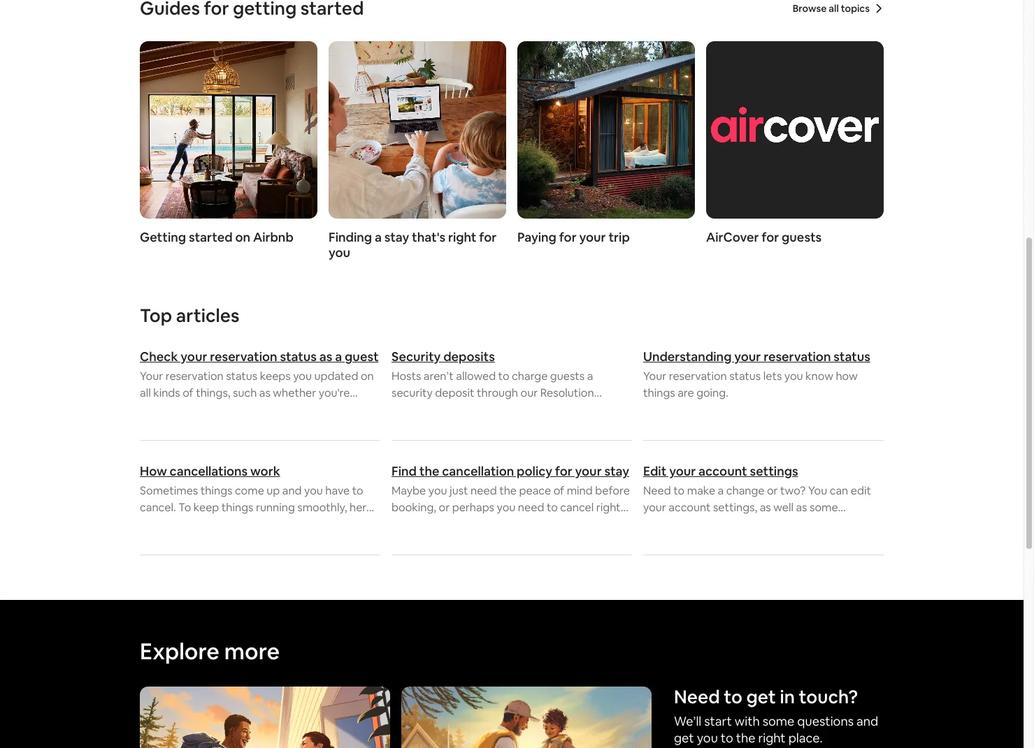 Task type: locate. For each thing, give the bounding box(es) containing it.
need up "perhaps"
[[471, 484, 497, 499]]

the down with
[[736, 731, 756, 747]]

can right you
[[830, 484, 848, 499]]

the right find
[[419, 464, 439, 480]]

0 horizontal spatial policy
[[517, 464, 552, 480]]

all left topics
[[829, 2, 839, 15]]

getting
[[140, 229, 186, 245]]

guests up resolution
[[550, 369, 585, 384]]

your inside understanding your reservation status your reservation status lets you know how things are going.
[[734, 349, 761, 365]]

can down to
[[185, 517, 204, 532]]

of
[[183, 386, 193, 401], [554, 484, 564, 499]]

0 vertical spatial need
[[643, 484, 671, 499]]

airbnb
[[253, 229, 294, 245], [504, 403, 539, 417]]

1 vertical spatial stay
[[604, 464, 629, 480]]

a up updated on the left of the page
[[335, 349, 342, 365]]

airbnb down our
[[504, 403, 539, 417]]

1 vertical spatial of
[[554, 484, 564, 499]]

0 vertical spatial and
[[282, 484, 302, 499]]

find the cancellation policy for your stay maybe you just need the peace of mind before booking, or perhaps you need to cancel right now. here's how to find the cancellation policy fo…
[[392, 464, 630, 549]]

0 horizontal spatial how
[[140, 517, 162, 532]]

your left r…
[[140, 534, 163, 549]]

reservation up "things,"
[[166, 369, 224, 384]]

get
[[746, 686, 776, 710], [674, 731, 694, 747]]

cancel down keep
[[206, 517, 240, 532]]

how
[[836, 369, 858, 384], [140, 517, 162, 532], [453, 517, 474, 532]]

reservation
[[210, 349, 277, 365], [764, 349, 831, 365], [166, 369, 224, 384], [669, 369, 727, 384]]

0 horizontal spatial cancel
[[206, 517, 240, 532]]

the down "through"
[[484, 403, 502, 417]]

and
[[282, 484, 302, 499], [857, 714, 878, 730]]

on down guest
[[361, 369, 374, 384]]

from
[[818, 517, 843, 532]]

out
[[347, 517, 364, 532]]

0 horizontal spatial can
[[185, 517, 204, 532]]

0 horizontal spatial on
[[235, 229, 250, 245]]

figure
[[314, 517, 344, 532]]

1 vertical spatial airbnb
[[504, 403, 539, 417]]

you inside need to get in touch? we'll start with some questions and get you to the right place.
[[697, 731, 718, 747]]

such
[[233, 386, 257, 401]]

allowed
[[456, 369, 496, 384]]

reservation up the such
[[210, 349, 277, 365]]

can inside edit your account settings need to make a change or two? you can edit your account settings, as well as some information on your public profile, from your account sect…
[[830, 484, 848, 499]]

and right questions
[[857, 714, 878, 730]]

1 horizontal spatial policy
[[597, 517, 628, 532]]

profile,
[[780, 517, 816, 532]]

how inside understanding your reservation status your reservation status lets you know how things are going.
[[836, 369, 858, 384]]

stay
[[384, 229, 409, 245], [604, 464, 629, 480]]

things up keep
[[201, 484, 232, 499]]

find the cancellation policy for your stay link
[[392, 464, 632, 480]]

instead,
[[591, 403, 632, 417]]

2 horizontal spatial need
[[518, 501, 544, 515]]

platform.
[[541, 403, 589, 417]]

1 horizontal spatial can
[[830, 484, 848, 499]]

guests inside security deposits hosts aren't allowed to charge guests a security deposit through our resolution center or outside the airbnb platform. instead, we inform gu…
[[550, 369, 585, 384]]

maybe
[[392, 484, 426, 499]]

1 horizontal spatial get
[[746, 686, 776, 710]]

0 horizontal spatial your
[[140, 369, 163, 384]]

cancel inside find the cancellation policy for your stay maybe you just need the peace of mind before booking, or perhaps you need to cancel right now. here's how to find the cancellation policy fo…
[[560, 501, 594, 515]]

policy down "before"
[[597, 517, 628, 532]]

0 vertical spatial can
[[830, 484, 848, 499]]

reservation up are
[[669, 369, 727, 384]]

things down 'come' on the left of page
[[221, 501, 253, 515]]

need inside edit your account settings need to make a change or two? you can edit your account settings, as well as some information on your public profile, from your account sect…
[[643, 484, 671, 499]]

stay up "before"
[[604, 464, 629, 480]]

2 your from the left
[[643, 369, 667, 384]]

0 horizontal spatial and
[[282, 484, 302, 499]]

0 horizontal spatial guests
[[550, 369, 585, 384]]

on up sect…
[[706, 517, 719, 532]]

1 horizontal spatial on
[[361, 369, 374, 384]]

stay inside the finding a stay that's right for you
[[384, 229, 409, 245]]

0 horizontal spatial of
[[183, 386, 193, 401]]

you inside the finding a stay that's right for you
[[329, 245, 350, 261]]

1 horizontal spatial some
[[810, 501, 838, 515]]

0 horizontal spatial cancellation
[[442, 464, 514, 480]]

1 vertical spatial cancel
[[206, 517, 240, 532]]

some inside edit your account settings need to make a change or two? you can edit your account settings, as well as some information on your public profile, from your account sect…
[[810, 501, 838, 515]]

your right understanding
[[734, 349, 761, 365]]

0 vertical spatial things
[[643, 386, 675, 401]]

some down in
[[763, 714, 795, 730]]

a right finding
[[375, 229, 382, 245]]

do
[[251, 403, 265, 417]]

finding a stay that's right for you
[[329, 229, 497, 261]]

right down with
[[758, 731, 786, 747]]

or up here's
[[439, 501, 450, 515]]

1 vertical spatial need
[[674, 686, 720, 710]]

get down we'll
[[674, 731, 694, 747]]

more
[[224, 638, 280, 666]]

getting started on airbnb
[[140, 229, 294, 245]]

mind
[[567, 484, 593, 499]]

cancellation up just
[[442, 464, 514, 480]]

2 vertical spatial on
[[706, 517, 719, 532]]

need down the peace
[[518, 501, 544, 515]]

0 vertical spatial all
[[829, 2, 839, 15]]

1 horizontal spatial all
[[829, 2, 839, 15]]

here's
[[350, 501, 380, 515]]

things inside understanding your reservation status your reservation status lets you know how things are going.
[[643, 386, 675, 401]]

0 horizontal spatial stay
[[384, 229, 409, 245]]

your left …
[[140, 420, 163, 434]]

resolution
[[540, 386, 594, 401]]

0 vertical spatial cancel
[[560, 501, 594, 515]]

on right started
[[235, 229, 250, 245]]

account
[[643, 534, 687, 549]]

understanding your reservation status link
[[643, 349, 884, 366]]

or down "things,"
[[196, 403, 207, 417]]

1 horizontal spatial cancel
[[560, 501, 594, 515]]

account down make
[[669, 501, 711, 515]]

a up resolution
[[587, 369, 593, 384]]

1 horizontal spatial need
[[471, 484, 497, 499]]

your up mind on the bottom right of the page
[[575, 464, 602, 480]]

getting started on airbnb link
[[140, 41, 317, 245]]

paying for your trip link
[[517, 41, 695, 245]]

1 vertical spatial need
[[471, 484, 497, 499]]

0 vertical spatial airbnb
[[253, 229, 294, 245]]

get left in
[[746, 686, 776, 710]]

2 vertical spatial right
[[758, 731, 786, 747]]

of left mind on the bottom right of the page
[[554, 484, 564, 499]]

a inside how cancellations work sometimes things come up and you have to cancel. to keep things running smoothly, here's how you can cancel a reservation, figure out your r…
[[242, 517, 248, 532]]

cancel.
[[140, 501, 176, 515]]

1 horizontal spatial need
[[674, 686, 720, 710]]

to left "do"
[[238, 403, 249, 417]]

all left kinds
[[140, 386, 151, 401]]

0 vertical spatial some
[[810, 501, 838, 515]]

to up here's
[[352, 484, 363, 499]]

0 vertical spatial of
[[183, 386, 193, 401]]

status
[[280, 349, 317, 365], [834, 349, 870, 365], [226, 369, 257, 384], [729, 369, 761, 384]]

peace
[[519, 484, 551, 499]]

stay inside find the cancellation policy for your stay maybe you just need the peace of mind before booking, or perhaps you need to cancel right now. here's how to find the cancellation policy fo…
[[604, 464, 629, 480]]

how down cancel.
[[140, 517, 162, 532]]

the
[[484, 403, 502, 417], [419, 464, 439, 480], [499, 484, 517, 499], [513, 517, 530, 532], [736, 731, 756, 747]]

need up we'll
[[674, 686, 720, 710]]

1 horizontal spatial airbnb
[[504, 403, 539, 417]]

2 horizontal spatial right
[[758, 731, 786, 747]]

a right make
[[718, 484, 724, 499]]

how down "perhaps"
[[453, 517, 474, 532]]

right inside the finding a stay that's right for you
[[448, 229, 477, 245]]

of right kinds
[[183, 386, 193, 401]]

check
[[140, 349, 178, 365]]

1 horizontal spatial guests
[[782, 229, 822, 245]]

security
[[392, 386, 433, 401]]

1 vertical spatial can
[[185, 517, 204, 532]]

0 horizontal spatial all
[[140, 386, 151, 401]]

1 horizontal spatial of
[[554, 484, 564, 499]]

0 vertical spatial stay
[[384, 229, 409, 245]]

to inside how cancellations work sometimes things come up and you have to cancel. to keep things running smoothly, here's how you can cancel a reservation, figure out your r…
[[352, 484, 363, 499]]

deposit
[[435, 386, 474, 401]]

on
[[235, 229, 250, 245], [361, 369, 374, 384], [706, 517, 719, 532]]

public
[[746, 517, 778, 532]]

for
[[479, 229, 497, 245], [559, 229, 577, 245], [762, 229, 779, 245], [555, 464, 572, 480]]

and right the up
[[282, 484, 302, 499]]

for inside find the cancellation policy for your stay maybe you just need the peace of mind before booking, or perhaps you need to cancel right now. here's how to find the cancellation policy fo…
[[555, 464, 572, 480]]

for up mind on the bottom right of the page
[[555, 464, 572, 480]]

cancel down mind on the bottom right of the page
[[560, 501, 594, 515]]

for right paying
[[559, 229, 577, 245]]

1 horizontal spatial how
[[453, 517, 474, 532]]

your down the check
[[140, 369, 163, 384]]

to inside security deposits hosts aren't allowed to charge guests a security deposit through our resolution center or outside the airbnb platform. instead, we inform gu…
[[498, 369, 509, 384]]

policy up the peace
[[517, 464, 552, 480]]

1 horizontal spatial right
[[596, 501, 621, 515]]

0 vertical spatial on
[[235, 229, 250, 245]]

your
[[140, 369, 163, 384], [643, 369, 667, 384]]

0 vertical spatial get
[[746, 686, 776, 710]]

1 vertical spatial on
[[361, 369, 374, 384]]

account up make
[[699, 464, 747, 480]]

on inside edit your account settings need to make a change or two? you can edit your account settings, as well as some information on your public profile, from your account sect…
[[706, 517, 719, 532]]

need down edit
[[643, 484, 671, 499]]

that's
[[412, 229, 446, 245]]

as up "public"
[[760, 501, 771, 515]]

1 vertical spatial right
[[596, 501, 621, 515]]

right down "before"
[[596, 501, 621, 515]]

articles
[[176, 304, 239, 328]]

1 vertical spatial cancellation
[[533, 517, 595, 532]]

or inside edit your account settings need to make a change or two? you can edit your account settings, as well as some information on your public profile, from your account sect…
[[767, 484, 778, 499]]

or down settings
[[767, 484, 778, 499]]

your down settings, on the right bottom of the page
[[721, 517, 744, 532]]

guests right aircover
[[782, 229, 822, 245]]

need to get in touch? we'll start with some questions and get you to the right place.
[[674, 686, 878, 747]]

1 vertical spatial policy
[[597, 517, 628, 532]]

1 horizontal spatial stay
[[604, 464, 629, 480]]

start
[[704, 714, 732, 730]]

to left "find"
[[477, 517, 488, 532]]

edit
[[643, 464, 667, 480]]

finding
[[329, 229, 372, 245]]

your right the check
[[181, 349, 207, 365]]

your right from at bottom right
[[846, 517, 869, 532]]

the down find the cancellation policy for your stay 'link' on the bottom of the page
[[499, 484, 517, 499]]

a inside "check your reservation status as a guest your reservation status keeps you updated on all kinds of things, such as whether you're confirmed or need to do something like verify your …"
[[335, 349, 342, 365]]

topics
[[841, 2, 870, 15]]

1 vertical spatial guests
[[550, 369, 585, 384]]

just
[[450, 484, 468, 499]]

need down "things,"
[[209, 403, 235, 417]]

2 horizontal spatial how
[[836, 369, 858, 384]]

hosts
[[392, 369, 421, 384]]

smoothly,
[[297, 501, 347, 515]]

how inside how cancellations work sometimes things come up and you have to cancel. to keep things running smoothly, here's how you can cancel a reservation, figure out your r…
[[140, 517, 162, 532]]

stay left that's
[[384, 229, 409, 245]]

your
[[579, 229, 606, 245], [181, 349, 207, 365], [734, 349, 761, 365], [140, 420, 163, 434], [575, 464, 602, 480], [669, 464, 696, 480], [643, 501, 666, 515], [721, 517, 744, 532], [846, 517, 869, 532], [140, 534, 163, 549]]

your down understanding
[[643, 369, 667, 384]]

change
[[726, 484, 765, 499]]

1 horizontal spatial your
[[643, 369, 667, 384]]

0 horizontal spatial need
[[643, 484, 671, 499]]

airbnb inside security deposits hosts aren't allowed to charge guests a security deposit through our resolution center or outside the airbnb platform. instead, we inform gu…
[[504, 403, 539, 417]]

0 vertical spatial right
[[448, 229, 477, 245]]

can inside how cancellations work sometimes things come up and you have to cancel. to keep things running smoothly, here's how you can cancel a reservation, figure out your r…
[[185, 517, 204, 532]]

0 vertical spatial need
[[209, 403, 235, 417]]

of inside "check your reservation status as a guest your reservation status keeps you updated on all kinds of things, such as whether you're confirmed or need to do something like verify your …"
[[183, 386, 193, 401]]

a down 'come' on the left of page
[[242, 517, 248, 532]]

1 vertical spatial some
[[763, 714, 795, 730]]

1 horizontal spatial and
[[857, 714, 878, 730]]

can
[[830, 484, 848, 499], [185, 517, 204, 532]]

as
[[319, 349, 332, 365], [259, 386, 271, 401], [760, 501, 771, 515], [796, 501, 807, 515]]

guests
[[782, 229, 822, 245], [550, 369, 585, 384]]

0 horizontal spatial right
[[448, 229, 477, 245]]

0 horizontal spatial need
[[209, 403, 235, 417]]

0 horizontal spatial get
[[674, 731, 694, 747]]

to up "through"
[[498, 369, 509, 384]]

0 horizontal spatial airbnb
[[253, 229, 294, 245]]

things left are
[[643, 386, 675, 401]]

or
[[196, 403, 207, 417], [430, 403, 441, 417], [767, 484, 778, 499], [439, 501, 450, 515]]

airbnb right started
[[253, 229, 294, 245]]

to left make
[[674, 484, 685, 499]]

1 vertical spatial get
[[674, 731, 694, 747]]

1 vertical spatial all
[[140, 386, 151, 401]]

how right know
[[836, 369, 858, 384]]

some down you
[[810, 501, 838, 515]]

need inside "check your reservation status as a guest your reservation status keeps you updated on all kinds of things, such as whether you're confirmed or need to do something like verify your …"
[[209, 403, 235, 417]]

for left paying
[[479, 229, 497, 245]]

right right that's
[[448, 229, 477, 245]]

check your reservation status as a guest link
[[140, 349, 380, 366]]

cancellation down mind on the bottom right of the page
[[533, 517, 595, 532]]

as up updated on the left of the page
[[319, 349, 332, 365]]

to
[[498, 369, 509, 384], [238, 403, 249, 417], [352, 484, 363, 499], [674, 484, 685, 499], [547, 501, 558, 515], [477, 517, 488, 532], [724, 686, 743, 710], [721, 731, 733, 747]]

some inside need to get in touch? we'll start with some questions and get you to the right place.
[[763, 714, 795, 730]]

0 horizontal spatial some
[[763, 714, 795, 730]]

2 horizontal spatial on
[[706, 517, 719, 532]]

1 your from the left
[[140, 369, 163, 384]]

or inside find the cancellation policy for your stay maybe you just need the peace of mind before booking, or perhaps you need to cancel right now. here's how to find the cancellation policy fo…
[[439, 501, 450, 515]]

cancellations
[[170, 464, 248, 480]]

or up inform
[[430, 403, 441, 417]]

top
[[140, 304, 172, 328]]

running
[[256, 501, 295, 515]]

things
[[643, 386, 675, 401], [201, 484, 232, 499], [221, 501, 253, 515]]

for inside the finding a stay that's right for you
[[479, 229, 497, 245]]

check your reservation status as a guest your reservation status keeps you updated on all kinds of things, such as whether you're confirmed or need to do something like verify your …
[[140, 349, 379, 434]]

1 vertical spatial and
[[857, 714, 878, 730]]

browse
[[793, 2, 827, 15]]

keeps
[[260, 369, 291, 384]]

through
[[477, 386, 518, 401]]



Task type: vqa. For each thing, say whether or not it's contained in the screenshot.
stay in Finding a stay that's right for you
yes



Task type: describe. For each thing, give the bounding box(es) containing it.
gu…
[[445, 420, 466, 434]]

in
[[780, 686, 795, 710]]

your up information
[[643, 501, 666, 515]]

0 vertical spatial account
[[699, 464, 747, 480]]

a inside edit your account settings need to make a change or two? you can edit your account settings, as well as some information on your public profile, from your account sect…
[[718, 484, 724, 499]]

come
[[235, 484, 264, 499]]

booking,
[[392, 501, 436, 515]]

you inside understanding your reservation status your reservation status lets you know how things are going.
[[784, 369, 803, 384]]

reservation,
[[251, 517, 311, 532]]

going.
[[697, 386, 729, 401]]

r…
[[165, 534, 176, 549]]

all inside "check your reservation status as a guest your reservation status keeps you updated on all kinds of things, such as whether you're confirmed or need to do something like verify your …"
[[140, 386, 151, 401]]

1 vertical spatial account
[[669, 501, 711, 515]]

the right "find"
[[513, 517, 530, 532]]

edit your account settings need to make a change or two? you can edit your account settings, as well as some information on your public profile, from your account sect…
[[643, 464, 871, 549]]

0 vertical spatial guests
[[782, 229, 822, 245]]

have
[[325, 484, 350, 499]]

need inside need to get in touch? we'll start with some questions and get you to the right place.
[[674, 686, 720, 710]]

or inside "check your reservation status as a guest your reservation status keeps you updated on all kinds of things, such as whether you're confirmed or need to do something like verify your …"
[[196, 403, 207, 417]]

outside
[[443, 403, 482, 417]]

touch?
[[799, 686, 858, 710]]

before
[[595, 484, 630, 499]]

charge
[[512, 369, 548, 384]]

trip
[[609, 229, 630, 245]]

edit
[[851, 484, 871, 499]]

a inside security deposits hosts aren't allowed to charge guests a security deposit through our resolution center or outside the airbnb platform. instead, we inform gu…
[[587, 369, 593, 384]]

whether
[[273, 386, 316, 401]]

paying for your trip
[[517, 229, 630, 245]]

we'll
[[674, 714, 702, 730]]

a house in the woods with floor to ceiling windows, with a person relaxing inside. image
[[517, 41, 695, 219]]

keep
[[194, 501, 219, 515]]

top articles
[[140, 304, 239, 328]]

sometimes
[[140, 484, 198, 499]]

right inside need to get in touch? we'll start with some questions and get you to the right place.
[[758, 731, 786, 747]]

security deposits hosts aren't allowed to charge guests a security deposit through our resolution center or outside the airbnb platform. instead, we inform gu…
[[392, 349, 632, 434]]

edit your account settings link
[[643, 464, 884, 480]]

confirmed
[[140, 403, 193, 417]]

kinds
[[153, 386, 180, 401]]

the inside need to get in touch? we'll start with some questions and get you to the right place.
[[736, 731, 756, 747]]

you inside "check your reservation status as a guest your reservation status keeps you updated on all kinds of things, such as whether you're confirmed or need to do something like verify your …"
[[293, 369, 312, 384]]

browse all topics
[[793, 2, 870, 15]]

and inside how cancellations work sometimes things come up and you have to cancel. to keep things running smoothly, here's how you can cancel a reservation, figure out your r…
[[282, 484, 302, 499]]

perhaps
[[452, 501, 494, 515]]

and inside need to get in touch? we'll start with some questions and get you to the right place.
[[857, 714, 878, 730]]

0 vertical spatial policy
[[517, 464, 552, 480]]

to
[[178, 501, 191, 515]]

to inside edit your account settings need to make a change or two? you can edit your account settings, as well as some information on your public profile, from your account sect…
[[674, 484, 685, 499]]

to down start
[[721, 731, 733, 747]]

to inside "check your reservation status as a guest your reservation status keeps you updated on all kinds of things, such as whether you're confirmed or need to do something like verify your …"
[[238, 403, 249, 417]]

deposits
[[443, 349, 495, 365]]

guest
[[345, 349, 379, 365]]

the logo for aircover, in red and white letters, on a black background. image
[[706, 41, 884, 219]]

up
[[267, 484, 280, 499]]

your inside how cancellations work sometimes things come up and you have to cancel. to keep things running smoothly, here's how you can cancel a reservation, figure out your r…
[[140, 534, 163, 549]]

your up make
[[669, 464, 696, 480]]

something
[[267, 403, 323, 417]]

sect…
[[690, 534, 720, 549]]

find
[[491, 517, 511, 532]]

1 vertical spatial things
[[201, 484, 232, 499]]

finding a stay that's right for you link
[[329, 41, 506, 261]]

understanding your reservation status your reservation status lets you know how things are going.
[[643, 349, 870, 401]]

1 horizontal spatial cancellation
[[533, 517, 595, 532]]

how inside find the cancellation policy for your stay maybe you just need the peace of mind before booking, or perhaps you need to cancel right now. here's how to find the cancellation policy fo…
[[453, 517, 474, 532]]

make
[[687, 484, 715, 499]]

how cancellations work link
[[140, 464, 380, 480]]

two?
[[780, 484, 806, 499]]

adult and child sitting at a table, searching airbnb listings on a laptop. image
[[329, 41, 506, 219]]

aircover
[[706, 229, 759, 245]]

well
[[773, 501, 794, 515]]

fo…
[[392, 534, 410, 549]]

updated
[[314, 369, 358, 384]]

explore more
[[140, 638, 280, 666]]

on inside "check your reservation status as a guest your reservation status keeps you updated on all kinds of things, such as whether you're confirmed or need to do something like verify your …"
[[361, 369, 374, 384]]

questions
[[797, 714, 854, 730]]

inform
[[409, 420, 443, 434]]

how
[[140, 464, 167, 480]]

for right aircover
[[762, 229, 779, 245]]

things,
[[196, 386, 230, 401]]

your left trip
[[579, 229, 606, 245]]

find
[[392, 464, 417, 480]]

place.
[[788, 731, 823, 747]]

or inside security deposits hosts aren't allowed to charge guests a security deposit through our resolution center or outside the airbnb platform. instead, we inform gu…
[[430, 403, 441, 417]]

of inside find the cancellation policy for your stay maybe you just need the peace of mind before booking, or perhaps you need to cancel right now. here's how to find the cancellation policy fo…
[[554, 484, 564, 499]]

to down the peace
[[547, 501, 558, 515]]

reservation up know
[[764, 349, 831, 365]]

browse all topics link
[[793, 2, 884, 15]]

a inside the finding a stay that's right for you
[[375, 229, 382, 245]]

you're
[[319, 386, 350, 401]]

your inside understanding your reservation status your reservation status lets you know how things are going.
[[643, 369, 667, 384]]

here's
[[418, 517, 450, 532]]

2 vertical spatial things
[[221, 501, 253, 515]]

we
[[392, 420, 407, 434]]

cancel inside how cancellations work sometimes things come up and you have to cancel. to keep things running smoothly, here's how you can cancel a reservation, figure out your r…
[[206, 517, 240, 532]]

aircover for guests
[[706, 229, 822, 245]]

with
[[735, 714, 760, 730]]

now.
[[392, 517, 415, 532]]

your inside "check your reservation status as a guest your reservation status keeps you updated on all kinds of things, such as whether you're confirmed or need to do something like verify your …"
[[140, 369, 163, 384]]

center
[[392, 403, 427, 417]]

work
[[250, 464, 280, 480]]

explore
[[140, 638, 220, 666]]

settings
[[750, 464, 798, 480]]

how cancellations work sometimes things come up and you have to cancel. to keep things running smoothly, here's how you can cancel a reservation, figure out your r…
[[140, 464, 380, 549]]

know
[[806, 369, 833, 384]]

0 vertical spatial cancellation
[[442, 464, 514, 480]]

as up "do"
[[259, 386, 271, 401]]

…
[[165, 420, 173, 434]]

aircover for guests link
[[706, 41, 884, 245]]

you
[[808, 484, 827, 499]]

as up profile,
[[796, 501, 807, 515]]

information
[[643, 517, 703, 532]]

settings,
[[713, 501, 757, 515]]

your inside find the cancellation policy for your stay maybe you just need the peace of mind before booking, or perhaps you need to cancel right now. here's how to find the cancellation policy fo…
[[575, 464, 602, 480]]

the inside security deposits hosts aren't allowed to charge guests a security deposit through our resolution center or outside the airbnb platform. instead, we inform gu…
[[484, 403, 502, 417]]

paying
[[517, 229, 557, 245]]

aren't
[[424, 369, 454, 384]]

lets
[[763, 369, 782, 384]]

right inside find the cancellation policy for your stay maybe you just need the peace of mind before booking, or perhaps you need to cancel right now. here's how to find the cancellation policy fo…
[[596, 501, 621, 515]]

to up with
[[724, 686, 743, 710]]

started
[[189, 229, 233, 245]]

person opening a glass sliding door in a nicely designed space image
[[140, 41, 317, 219]]

2 vertical spatial need
[[518, 501, 544, 515]]



